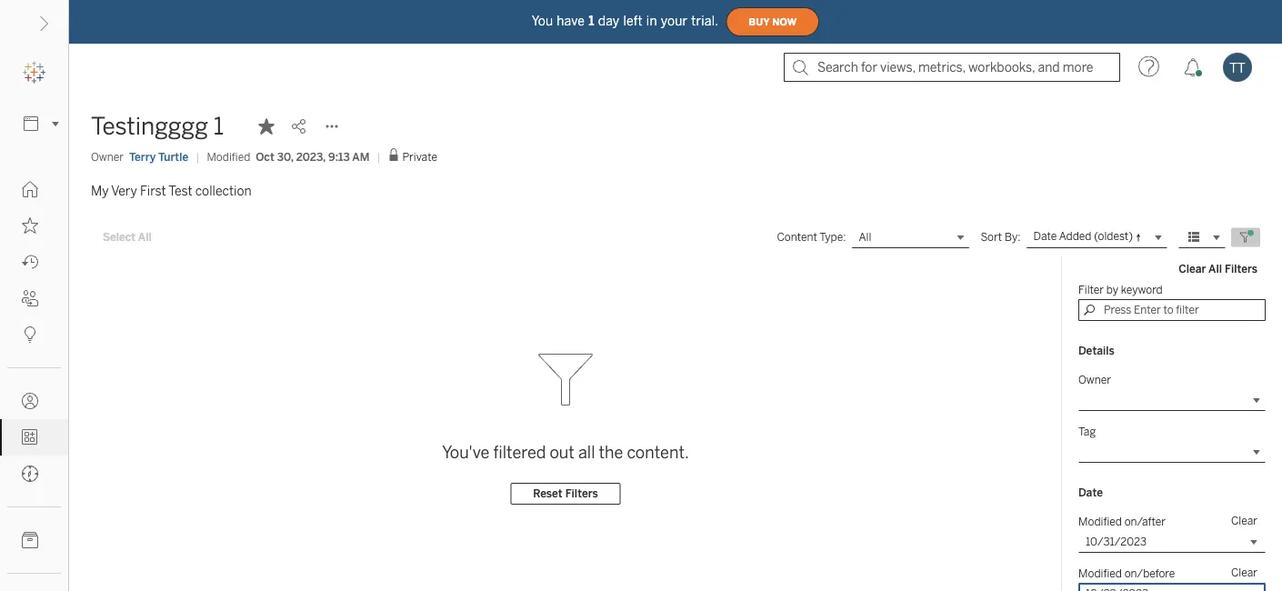 Task type: describe. For each thing, give the bounding box(es) containing it.
content
[[777, 230, 817, 244]]

clear button for on/after
[[1223, 512, 1266, 530]]

the
[[599, 443, 623, 462]]

date for date
[[1078, 486, 1103, 499]]

all for select all
[[138, 231, 152, 244]]

all button
[[851, 226, 970, 248]]

reset filters
[[533, 487, 598, 500]]

owner for owner
[[1078, 373, 1111, 386]]

collection
[[195, 183, 252, 198]]

1 | from the left
[[196, 150, 199, 163]]

my
[[91, 183, 109, 198]]

turtle
[[158, 150, 188, 163]]

have
[[557, 13, 585, 28]]

am
[[352, 150, 370, 163]]

(oldest)
[[1094, 230, 1133, 243]]

modified on/after
[[1078, 515, 1166, 528]]

0 vertical spatial modified
[[207, 150, 250, 163]]

all inside popup button
[[859, 231, 871, 244]]

buy now button
[[726, 7, 819, 36]]

select all
[[103, 231, 152, 244]]

you have 1 day left in your trial.
[[532, 13, 719, 28]]

on/after
[[1124, 515, 1166, 528]]

type:
[[819, 230, 846, 244]]

you've filtered out all the content.
[[442, 443, 689, 462]]

details
[[1078, 344, 1115, 357]]

private
[[402, 150, 437, 164]]

filtered
[[493, 443, 546, 462]]

very
[[111, 183, 137, 198]]

all
[[578, 443, 595, 462]]

30,
[[277, 150, 293, 163]]

date added (oldest) button
[[1026, 226, 1167, 248]]

day
[[598, 13, 620, 28]]

you've
[[442, 443, 489, 462]]

1 vertical spatial 1
[[213, 112, 224, 140]]

oct
[[256, 150, 274, 163]]

clear all filters
[[1179, 263, 1257, 276]]

reset
[[533, 487, 563, 500]]

owner terry turtle | modified oct 30, 2023, 9:13 am |
[[91, 150, 381, 163]]

9:13
[[328, 150, 350, 163]]

clear for on/before's "clear" button
[[1231, 566, 1257, 579]]

sort
[[981, 230, 1002, 244]]

reset filters button
[[510, 483, 621, 505]]

Filter by keyword text field
[[1078, 299, 1266, 321]]

content.
[[627, 443, 689, 462]]

now
[[772, 16, 797, 28]]

out
[[550, 443, 575, 462]]

buy
[[749, 16, 770, 28]]



Task type: vqa. For each thing, say whether or not it's contained in the screenshot.
"Care Spend" at top
no



Task type: locate. For each thing, give the bounding box(es) containing it.
0 horizontal spatial |
[[196, 150, 199, 163]]

filters inside reset filters button
[[565, 487, 598, 500]]

on/before
[[1124, 566, 1175, 580]]

select
[[103, 231, 136, 244]]

testingggg 1
[[91, 112, 224, 140]]

0 vertical spatial clear button
[[1223, 512, 1266, 530]]

filters inside clear all filters button
[[1225, 263, 1257, 276]]

in
[[646, 13, 657, 28]]

owner down details
[[1078, 373, 1111, 386]]

0 horizontal spatial date
[[1033, 230, 1057, 243]]

clear up modified on/after text box
[[1231, 514, 1257, 528]]

0 vertical spatial filters
[[1225, 263, 1257, 276]]

test
[[169, 183, 192, 198]]

date
[[1033, 230, 1057, 243], [1078, 486, 1103, 499]]

filter
[[1078, 283, 1104, 296]]

clear button up modified on/after text box
[[1223, 512, 1266, 530]]

trial.
[[691, 13, 719, 28]]

filters up filter by keyword text field
[[1225, 263, 1257, 276]]

0 horizontal spatial all
[[138, 231, 152, 244]]

modified left on/after
[[1078, 515, 1122, 528]]

all right select
[[138, 231, 152, 244]]

keyword
[[1121, 283, 1163, 296]]

clear for clear all filters
[[1179, 263, 1206, 276]]

first
[[140, 183, 166, 198]]

date left added
[[1033, 230, 1057, 243]]

clear all filters button
[[1170, 258, 1266, 280]]

modified
[[207, 150, 250, 163], [1078, 515, 1122, 528], [1078, 566, 1122, 580]]

content type:
[[777, 230, 846, 244]]

select all button
[[91, 226, 163, 248]]

| right turtle
[[196, 150, 199, 163]]

filters
[[1225, 263, 1257, 276], [565, 487, 598, 500]]

1 horizontal spatial |
[[377, 150, 381, 163]]

modified up collection
[[207, 150, 250, 163]]

terry
[[129, 150, 156, 163]]

main navigation. press the up and down arrow keys to access links. element
[[0, 171, 68, 591]]

by
[[1106, 283, 1118, 296]]

clear
[[1179, 263, 1206, 276], [1231, 514, 1257, 528], [1231, 566, 1257, 579]]

1 horizontal spatial all
[[859, 231, 871, 244]]

0 horizontal spatial owner
[[91, 150, 124, 163]]

terry turtle link
[[129, 149, 188, 165]]

1 clear button from the top
[[1223, 512, 1266, 530]]

0 vertical spatial clear
[[1179, 263, 1206, 276]]

added
[[1059, 230, 1091, 243]]

0 vertical spatial 1
[[588, 13, 594, 28]]

1 vertical spatial clear button
[[1223, 564, 1266, 582]]

1 horizontal spatial 1
[[588, 13, 594, 28]]

filters right reset
[[565, 487, 598, 500]]

modified left on/before
[[1078, 566, 1122, 580]]

tag
[[1078, 425, 1096, 438]]

my very first test collection
[[91, 183, 252, 198]]

1 vertical spatial owner
[[1078, 373, 1111, 386]]

owner up my
[[91, 150, 124, 163]]

date inside popup button
[[1033, 230, 1057, 243]]

date added (oldest)
[[1033, 230, 1133, 243]]

0 vertical spatial owner
[[91, 150, 124, 163]]

1 vertical spatial clear
[[1231, 514, 1257, 528]]

Modified on/before text field
[[1078, 583, 1266, 591]]

1 horizontal spatial owner
[[1078, 373, 1111, 386]]

your
[[661, 13, 688, 28]]

1 left day
[[588, 13, 594, 28]]

0 horizontal spatial filters
[[565, 487, 598, 500]]

sort by:
[[981, 230, 1021, 244]]

clear down list view icon
[[1179, 263, 1206, 276]]

all for clear all filters
[[1208, 263, 1222, 276]]

owner
[[91, 150, 124, 163], [1078, 373, 1111, 386]]

all
[[138, 231, 152, 244], [859, 231, 871, 244], [1208, 263, 1222, 276]]

navigation panel element
[[0, 55, 68, 591]]

1 vertical spatial modified
[[1078, 515, 1122, 528]]

|
[[196, 150, 199, 163], [377, 150, 381, 163]]

0 vertical spatial date
[[1033, 230, 1057, 243]]

Modified on/after text field
[[1078, 531, 1266, 553]]

clear button up modified on/before text field
[[1223, 564, 1266, 582]]

1 horizontal spatial filters
[[1225, 263, 1257, 276]]

all up filter by keyword text field
[[1208, 263, 1222, 276]]

list view image
[[1186, 229, 1202, 245]]

modified for modified on/before
[[1078, 566, 1122, 580]]

0 horizontal spatial 1
[[213, 112, 224, 140]]

2 clear button from the top
[[1223, 564, 1266, 582]]

2 vertical spatial clear
[[1231, 566, 1257, 579]]

2 vertical spatial modified
[[1078, 566, 1122, 580]]

owner for owner terry turtle | modified oct 30, 2023, 9:13 am |
[[91, 150, 124, 163]]

date up modified on/after
[[1078, 486, 1103, 499]]

1 up owner terry turtle | modified oct 30, 2023, 9:13 am |
[[213, 112, 224, 140]]

by:
[[1005, 230, 1021, 244]]

clear button for on/before
[[1223, 564, 1266, 582]]

2 horizontal spatial all
[[1208, 263, 1222, 276]]

all right type:
[[859, 231, 871, 244]]

1 vertical spatial filters
[[565, 487, 598, 500]]

1 horizontal spatial date
[[1078, 486, 1103, 499]]

clear button
[[1223, 512, 1266, 530], [1223, 564, 1266, 582]]

clear up modified on/before text field
[[1231, 566, 1257, 579]]

clear for on/after's "clear" button
[[1231, 514, 1257, 528]]

you
[[532, 13, 553, 28]]

left
[[623, 13, 643, 28]]

date for date added (oldest)
[[1033, 230, 1057, 243]]

2023,
[[296, 150, 326, 163]]

filter by keyword
[[1078, 283, 1163, 296]]

1
[[588, 13, 594, 28], [213, 112, 224, 140]]

2 | from the left
[[377, 150, 381, 163]]

testingggg
[[91, 112, 208, 140]]

modified for modified on/after
[[1078, 515, 1122, 528]]

buy now
[[749, 16, 797, 28]]

| right am at the left top
[[377, 150, 381, 163]]

modified on/before
[[1078, 566, 1175, 580]]

1 vertical spatial date
[[1078, 486, 1103, 499]]

Search for views, metrics, workbooks, and more text field
[[784, 53, 1120, 82]]



